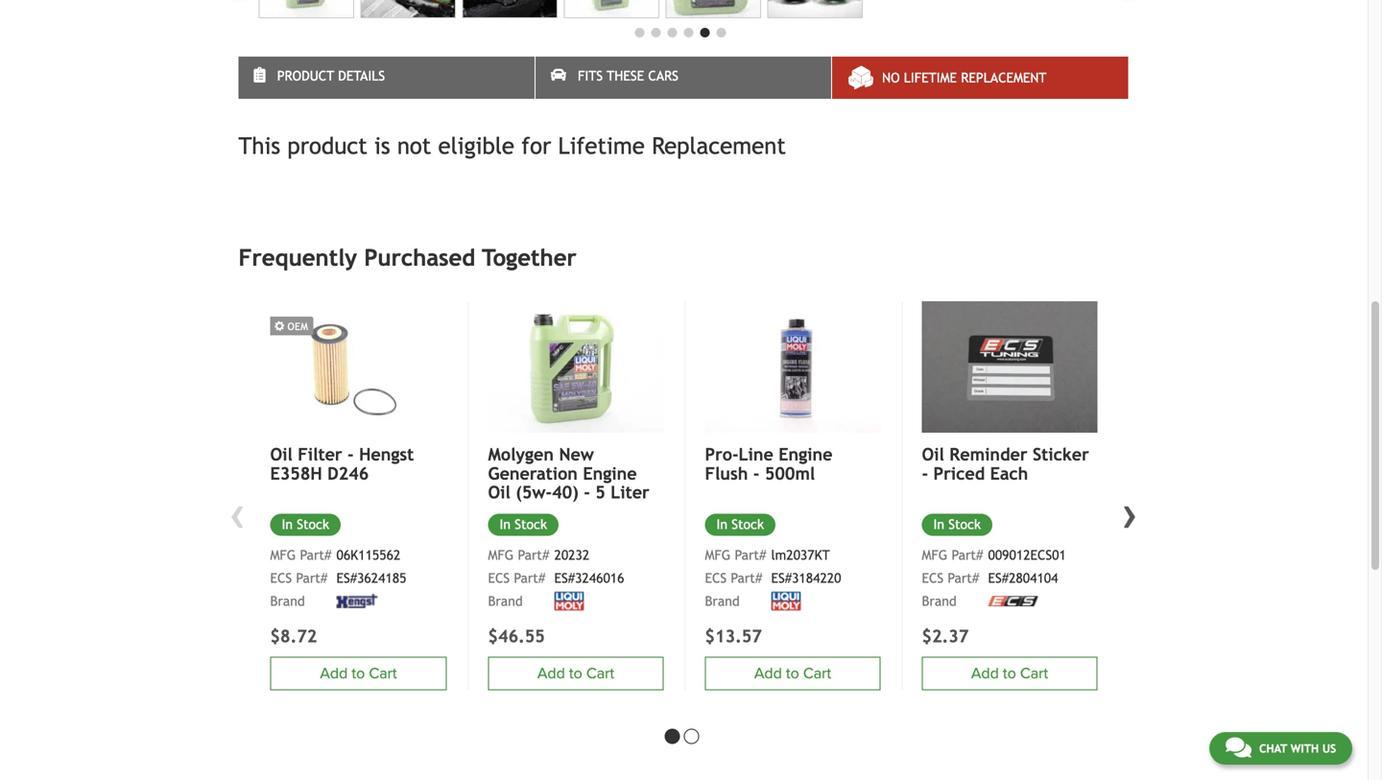 Task type: vqa. For each thing, say whether or not it's contained in the screenshot.
'Oil Reminder Sticker - Priced Each'
yes



Task type: locate. For each thing, give the bounding box(es) containing it.
part# left es#3624185
[[296, 571, 328, 586]]

add to cart down $13.57
[[754, 665, 832, 683]]

for
[[522, 133, 551, 160]]

liqui moly image down es#3246016
[[554, 592, 584, 611]]

stock
[[297, 517, 329, 532], [732, 517, 764, 532], [949, 517, 981, 532], [515, 517, 547, 532]]

mfg for oil reminder sticker - priced each
[[922, 548, 948, 563]]

4 brand from the left
[[488, 594, 523, 609]]

add to cart button down hengst image
[[270, 657, 447, 691]]

brand up $8.72
[[270, 594, 305, 609]]

filter
[[298, 444, 342, 465]]

0 horizontal spatial oil
[[270, 444, 293, 465]]

1 horizontal spatial lifetime
[[904, 70, 957, 86]]

- right flush
[[753, 463, 760, 484]]

ecs inside mfg part# lm2037kt ecs part# es#3184220 brand
[[705, 571, 727, 586]]

brand for $13.57
[[705, 594, 740, 609]]

us
[[1323, 742, 1336, 756]]

- left 5
[[584, 482, 590, 503]]

ecs up $13.57
[[705, 571, 727, 586]]

-
[[348, 444, 354, 465], [753, 463, 760, 484], [922, 463, 928, 484], [584, 482, 590, 503]]

2 in stock from the left
[[717, 517, 764, 532]]

oil
[[270, 444, 293, 465], [922, 444, 945, 465], [488, 482, 511, 503]]

details
[[338, 68, 385, 84]]

4 mfg from the left
[[488, 548, 514, 563]]

cart for $46.55
[[586, 665, 615, 683]]

ecs inside mfg part# 20232 ecs part# es#3246016 brand
[[488, 571, 510, 586]]

add down $13.57
[[754, 665, 782, 683]]

chat with us link
[[1210, 733, 1353, 765]]

to
[[352, 665, 365, 683], [786, 665, 799, 683], [1003, 665, 1016, 683], [569, 665, 583, 683]]

2 horizontal spatial oil
[[922, 444, 945, 465]]

0 horizontal spatial engine
[[583, 463, 637, 484]]

4 add from the left
[[537, 665, 565, 683]]

lifetime right the 'no'
[[904, 70, 957, 86]]

1 add to cart from the left
[[320, 665, 397, 683]]

priced
[[934, 463, 985, 484]]

brand
[[270, 594, 305, 609], [705, 594, 740, 609], [922, 594, 957, 609], [488, 594, 523, 609]]

oil filter - hengst e358h d246 image
[[270, 301, 447, 434]]

add to cart down ecs image
[[971, 665, 1048, 683]]

4 es#3246019 - 20230 - molygen new generation engine oil (5w-40) - 1 liter - full synthetic oil with fluorescent, friction-reducing additive! - liqui-moly - audi bmw volkswagen mercedes benz mini porsche image from the left
[[564, 0, 659, 18]]

5 es#3246019 - 20230 - molygen new generation engine oil (5w-40) - 1 liter - full synthetic oil with fluorescent, friction-reducing additive! - liqui-moly - audi bmw volkswagen mercedes benz mini porsche image from the left
[[666, 0, 761, 18]]

in stock for priced
[[934, 517, 981, 532]]

cart for $2.37
[[1020, 665, 1048, 683]]

1 brand from the left
[[270, 594, 305, 609]]

engine inside molygen new generation engine oil (5w-40) - 5 liter
[[583, 463, 637, 484]]

part# left "20232"
[[518, 548, 549, 563]]

es#3184220
[[771, 571, 841, 586]]

oil left filter on the left bottom of page
[[270, 444, 293, 465]]

liqui moly image
[[771, 592, 801, 611], [554, 592, 584, 611]]

add for $8.72
[[320, 665, 348, 683]]

ecs for $46.55
[[488, 571, 510, 586]]

purchased
[[364, 244, 475, 271]]

mfg inside mfg part# lm2037kt ecs part# es#3184220 brand
[[705, 548, 731, 563]]

new
[[559, 444, 594, 465]]

1 ecs from the left
[[270, 571, 292, 586]]

product
[[287, 133, 368, 160]]

engine
[[779, 444, 833, 465], [583, 463, 637, 484]]

0 horizontal spatial liqui moly image
[[554, 592, 584, 611]]

3 in from the left
[[934, 517, 945, 532]]

mfg part# 009012ecs01 ecs part# es#2804104 brand
[[922, 548, 1066, 609]]

add to cart down hengst image
[[320, 665, 397, 683]]

1 horizontal spatial oil
[[488, 482, 511, 503]]

mfg left "20232"
[[488, 548, 514, 563]]

in stock down priced
[[934, 517, 981, 532]]

in stock down (5w-
[[500, 517, 547, 532]]

4 in stock from the left
[[500, 517, 547, 532]]

stock down flush
[[732, 517, 764, 532]]

3 cart from the left
[[1020, 665, 1048, 683]]

3 in stock from the left
[[934, 517, 981, 532]]

engine inside pro-line engine flush - 500ml
[[779, 444, 833, 465]]

add to cart down $46.55
[[537, 665, 615, 683]]

ecs for $13.57
[[705, 571, 727, 586]]

brand up $46.55
[[488, 594, 523, 609]]

in stock down flush
[[717, 517, 764, 532]]

1 in from the left
[[282, 517, 293, 532]]

1 add to cart button from the left
[[270, 657, 447, 691]]

3 ecs from the left
[[922, 571, 944, 586]]

in stock for e358h
[[282, 517, 329, 532]]

eligible
[[438, 133, 515, 160]]

product details
[[277, 68, 385, 84]]

oil reminder sticker - priced each image
[[922, 301, 1098, 433]]

add down hengst image
[[320, 665, 348, 683]]

mfg
[[270, 548, 296, 563], [705, 548, 731, 563], [922, 548, 948, 563], [488, 548, 514, 563]]

$13.57
[[705, 626, 762, 647]]

1 vertical spatial lifetime
[[558, 133, 645, 160]]

add to cart
[[320, 665, 397, 683], [754, 665, 832, 683], [971, 665, 1048, 683], [537, 665, 615, 683]]

4 stock from the left
[[515, 517, 547, 532]]

- left priced
[[922, 463, 928, 484]]

3 mfg from the left
[[922, 548, 948, 563]]

1 to from the left
[[352, 665, 365, 683]]

with
[[1291, 742, 1319, 756]]

009012ecs01
[[988, 548, 1066, 563]]

es#3624185
[[336, 571, 407, 586]]

1 es#3246019 - 20230 - molygen new generation engine oil (5w-40) - 1 liter - full synthetic oil with fluorescent, friction-reducing additive! - liqui-moly - audi bmw volkswagen mercedes benz mini porsche image from the left
[[259, 0, 354, 18]]

brand for $8.72
[[270, 594, 305, 609]]

2 ecs from the left
[[705, 571, 727, 586]]

mfg inside mfg part# 06k115562 ecs part# es#3624185 brand
[[270, 548, 296, 563]]

2 cart from the left
[[803, 665, 832, 683]]

1 liqui moly image from the left
[[771, 592, 801, 611]]

1 cart from the left
[[369, 665, 397, 683]]

pro-
[[705, 444, 739, 465]]

cart for $13.57
[[803, 665, 832, 683]]

0 horizontal spatial lifetime
[[558, 133, 645, 160]]

brand inside "mfg part# 009012ecs01 ecs part# es#2804104 brand"
[[922, 594, 957, 609]]

in stock for oil
[[500, 517, 547, 532]]

2 liqui moly image from the left
[[554, 592, 584, 611]]

500ml
[[765, 463, 815, 484]]

brand inside mfg part# 20232 ecs part# es#3246016 brand
[[488, 594, 523, 609]]

in stock
[[282, 517, 329, 532], [717, 517, 764, 532], [934, 517, 981, 532], [500, 517, 547, 532]]

molygen new generation engine oil (5w-40) - 5 liter link
[[488, 444, 664, 503]]

3 add to cart from the left
[[971, 665, 1048, 683]]

part# left es#2804104
[[948, 571, 979, 586]]

in down priced
[[934, 517, 945, 532]]

each
[[990, 463, 1028, 484]]

- inside pro-line engine flush - 500ml
[[753, 463, 760, 484]]

brand inside mfg part# lm2037kt ecs part# es#3184220 brand
[[705, 594, 740, 609]]

1 in stock from the left
[[282, 517, 329, 532]]

product details link
[[239, 57, 535, 99]]

oil left reminder
[[922, 444, 945, 465]]

add to cart button down $46.55
[[488, 657, 664, 691]]

add down ecs image
[[971, 665, 999, 683]]

1 horizontal spatial engine
[[779, 444, 833, 465]]

in stock down e358h
[[282, 517, 329, 532]]

0 vertical spatial replacement
[[961, 70, 1047, 86]]

add for $13.57
[[754, 665, 782, 683]]

4 ecs from the left
[[488, 571, 510, 586]]

part# up $46.55
[[514, 571, 545, 586]]

molygen
[[488, 444, 554, 465]]

mfg up $8.72
[[270, 548, 296, 563]]

lifetime
[[904, 70, 957, 86], [558, 133, 645, 160]]

oil reminder sticker - priced each link
[[922, 444, 1098, 484]]

1 horizontal spatial replacement
[[961, 70, 1047, 86]]

stock down priced
[[949, 517, 981, 532]]

ecs
[[270, 571, 292, 586], [705, 571, 727, 586], [922, 571, 944, 586], [488, 571, 510, 586]]

1 add from the left
[[320, 665, 348, 683]]

brand up $2.37
[[922, 594, 957, 609]]

- right filter on the left bottom of page
[[348, 444, 354, 465]]

mfg part# 20232 ecs part# es#3246016 brand
[[488, 548, 624, 609]]

mfg inside mfg part# 20232 ecs part# es#3246016 brand
[[488, 548, 514, 563]]

brand up $13.57
[[705, 594, 740, 609]]

mfg for oil filter - hengst e358h d246
[[270, 548, 296, 563]]

2 to from the left
[[786, 665, 799, 683]]

chat with us
[[1259, 742, 1336, 756]]

cart
[[369, 665, 397, 683], [803, 665, 832, 683], [1020, 665, 1048, 683], [586, 665, 615, 683]]

part# left lm2037kt
[[735, 548, 766, 563]]

ecs inside "mfg part# 009012ecs01 ecs part# es#2804104 brand"
[[922, 571, 944, 586]]

add to cart button
[[270, 657, 447, 691], [705, 657, 881, 691], [922, 657, 1098, 691], [488, 657, 664, 691]]

4 add to cart button from the left
[[488, 657, 664, 691]]

in for molygen new generation engine oil (5w-40) - 5 liter
[[500, 517, 511, 532]]

4 to from the left
[[569, 665, 583, 683]]

oil left (5w-
[[488, 482, 511, 503]]

stock down (5w-
[[515, 517, 547, 532]]

1 mfg from the left
[[270, 548, 296, 563]]

2 in from the left
[[717, 517, 728, 532]]

2 add to cart from the left
[[754, 665, 832, 683]]

1 vertical spatial replacement
[[652, 133, 786, 160]]

6 es#3246019 - 20230 - molygen new generation engine oil (5w-40) - 1 liter - full synthetic oil with fluorescent, friction-reducing additive! - liqui-moly - audi bmw volkswagen mercedes benz mini porsche image from the left
[[768, 0, 863, 18]]

part# left 06k115562
[[300, 548, 332, 563]]

add to cart button for $2.37
[[922, 657, 1098, 691]]

1 horizontal spatial liqui moly image
[[771, 592, 801, 611]]

oil inside oil reminder sticker - priced each
[[922, 444, 945, 465]]

2 mfg from the left
[[705, 548, 731, 563]]

in down flush
[[717, 517, 728, 532]]

ecs up $2.37
[[922, 571, 944, 586]]

in down the 'generation'
[[500, 517, 511, 532]]

brand inside mfg part# 06k115562 ecs part# es#3624185 brand
[[270, 594, 305, 609]]

2 brand from the left
[[705, 594, 740, 609]]

in for pro-line engine flush - 500ml
[[717, 517, 728, 532]]

liqui moly image down es#3184220
[[771, 592, 801, 611]]

2 add from the left
[[754, 665, 782, 683]]

lifetime right for
[[558, 133, 645, 160]]

ecs inside mfg part# 06k115562 ecs part# es#3624185 brand
[[270, 571, 292, 586]]

3 add to cart button from the left
[[922, 657, 1098, 691]]

mfg up $2.37
[[922, 548, 948, 563]]

pro-line engine flush - 500ml link
[[705, 444, 881, 484]]

part#
[[300, 548, 332, 563], [735, 548, 766, 563], [952, 548, 983, 563], [518, 548, 549, 563], [296, 571, 328, 586], [731, 571, 762, 586], [948, 571, 979, 586], [514, 571, 545, 586]]

4 in from the left
[[500, 517, 511, 532]]

3 add from the left
[[971, 665, 999, 683]]

oil inside molygen new generation engine oil (5w-40) - 5 liter
[[488, 482, 511, 503]]

oil inside oil filter - hengst e358h d246
[[270, 444, 293, 465]]

liqui moly image for $46.55
[[554, 592, 584, 611]]

ecs up $46.55
[[488, 571, 510, 586]]

to for $46.55
[[569, 665, 583, 683]]

mfg down flush
[[705, 548, 731, 563]]

› link
[[1116, 488, 1145, 539]]

3 to from the left
[[1003, 665, 1016, 683]]

(5w-
[[516, 482, 552, 503]]

in
[[282, 517, 293, 532], [717, 517, 728, 532], [934, 517, 945, 532], [500, 517, 511, 532]]

0 horizontal spatial replacement
[[652, 133, 786, 160]]

ecs up $8.72
[[270, 571, 292, 586]]

3 stock from the left
[[949, 517, 981, 532]]

es#3246019 - 20230 - molygen new generation engine oil (5w-40) - 1 liter - full synthetic oil with fluorescent, friction-reducing additive! - liqui-moly - audi bmw volkswagen mercedes benz mini porsche image
[[259, 0, 354, 18], [360, 0, 456, 18], [462, 0, 558, 18], [564, 0, 659, 18], [666, 0, 761, 18], [768, 0, 863, 18]]

add to cart button down $13.57
[[705, 657, 881, 691]]

oil filter - hengst e358h d246
[[270, 444, 414, 484]]

in down e358h
[[282, 517, 293, 532]]

reminder
[[950, 444, 1028, 465]]

0 vertical spatial lifetime
[[904, 70, 957, 86]]

molygen new generation engine oil (5w-40) - 5 liter image
[[488, 301, 664, 433]]

pro-line engine flush - 500ml image
[[705, 301, 881, 433]]

2 stock from the left
[[732, 517, 764, 532]]

1 stock from the left
[[297, 517, 329, 532]]

add to cart button down ecs image
[[922, 657, 1098, 691]]

2 add to cart button from the left
[[705, 657, 881, 691]]

together
[[482, 244, 577, 271]]

4 add to cart from the left
[[537, 665, 615, 683]]

4 cart from the left
[[586, 665, 615, 683]]

3 brand from the left
[[922, 594, 957, 609]]

mfg inside "mfg part# 009012ecs01 ecs part# es#2804104 brand"
[[922, 548, 948, 563]]

- inside oil filter - hengst e358h d246
[[348, 444, 354, 465]]

replacement
[[961, 70, 1047, 86], [652, 133, 786, 160]]

add down $46.55
[[537, 665, 565, 683]]

add
[[320, 665, 348, 683], [754, 665, 782, 683], [971, 665, 999, 683], [537, 665, 565, 683]]

stock down e358h
[[297, 517, 329, 532]]

hengst
[[359, 444, 414, 465]]



Task type: describe. For each thing, give the bounding box(es) containing it.
liqui moly image for $13.57
[[771, 592, 801, 611]]

$2.37
[[922, 626, 969, 647]]

add to cart button for $13.57
[[705, 657, 881, 691]]

chat
[[1259, 742, 1288, 756]]

add to cart for $2.37
[[971, 665, 1048, 683]]

mfg for pro-line engine flush - 500ml
[[705, 548, 731, 563]]

$8.72
[[270, 626, 317, 647]]

cars
[[648, 68, 679, 84]]

40)
[[552, 482, 579, 503]]

these
[[607, 68, 644, 84]]

frequently
[[239, 244, 357, 271]]

add to cart button for $46.55
[[488, 657, 664, 691]]

no lifetime replacement link
[[833, 57, 1129, 99]]

›
[[1123, 488, 1138, 539]]

is
[[374, 133, 390, 160]]

oil filter - hengst e358h d246 link
[[270, 444, 447, 484]]

brand for $2.37
[[922, 594, 957, 609]]

stock for priced
[[949, 517, 981, 532]]

this
[[239, 133, 280, 160]]

add to cart for $46.55
[[537, 665, 615, 683]]

comments image
[[1226, 736, 1252, 759]]

add for $46.55
[[537, 665, 565, 683]]

06k115562
[[336, 548, 401, 563]]

cart for $8.72
[[369, 665, 397, 683]]

e358h
[[270, 463, 322, 484]]

to for $2.37
[[1003, 665, 1016, 683]]

add to cart for $13.57
[[754, 665, 832, 683]]

ecs for $2.37
[[922, 571, 944, 586]]

stock for -
[[732, 517, 764, 532]]

frequently purchased together
[[239, 244, 577, 271]]

fits these cars
[[578, 68, 679, 84]]

flush
[[705, 463, 748, 484]]

$46.55
[[488, 626, 545, 647]]

no lifetime replacement
[[882, 70, 1047, 86]]

part# up $13.57
[[731, 571, 762, 586]]

in for oil reminder sticker - priced each
[[934, 517, 945, 532]]

d246
[[327, 463, 369, 484]]

ecs for $8.72
[[270, 571, 292, 586]]

ecs image
[[988, 596, 1038, 607]]

in stock for -
[[717, 517, 764, 532]]

add for $2.37
[[971, 665, 999, 683]]

no
[[882, 70, 900, 86]]

mfg for molygen new generation engine oil (5w-40) - 5 liter
[[488, 548, 514, 563]]

fits
[[578, 68, 603, 84]]

oil for priced
[[922, 444, 945, 465]]

oil reminder sticker - priced each
[[922, 444, 1089, 484]]

hengst image
[[336, 594, 378, 609]]

molygen new generation engine oil (5w-40) - 5 liter
[[488, 444, 650, 503]]

this product is not eligible for lifetime replacement
[[239, 133, 786, 160]]

add to cart for $8.72
[[320, 665, 397, 683]]

in for oil filter - hengst e358h d246
[[282, 517, 293, 532]]

fits these cars link
[[536, 57, 832, 99]]

liter
[[611, 482, 650, 503]]

sticker
[[1033, 444, 1089, 465]]

lm2037kt
[[771, 548, 830, 563]]

mfg part# 06k115562 ecs part# es#3624185 brand
[[270, 548, 407, 609]]

add to cart button for $8.72
[[270, 657, 447, 691]]

pro-line engine flush - 500ml
[[705, 444, 833, 484]]

product
[[277, 68, 334, 84]]

brand for $46.55
[[488, 594, 523, 609]]

20232
[[554, 548, 590, 563]]

stock for e358h
[[297, 517, 329, 532]]

- inside oil reminder sticker - priced each
[[922, 463, 928, 484]]

es#2804104
[[988, 571, 1058, 586]]

- inside molygen new generation engine oil (5w-40) - 5 liter
[[584, 482, 590, 503]]

oil for e358h
[[270, 444, 293, 465]]

to for $13.57
[[786, 665, 799, 683]]

part# left 009012ecs01 on the right bottom of page
[[952, 548, 983, 563]]

2 es#3246019 - 20230 - molygen new generation engine oil (5w-40) - 1 liter - full synthetic oil with fluorescent, friction-reducing additive! - liqui-moly - audi bmw volkswagen mercedes benz mini porsche image from the left
[[360, 0, 456, 18]]

line
[[739, 444, 774, 465]]

generation
[[488, 463, 578, 484]]

es#3246016
[[554, 571, 624, 586]]

to for $8.72
[[352, 665, 365, 683]]

3 es#3246019 - 20230 - molygen new generation engine oil (5w-40) - 1 liter - full synthetic oil with fluorescent, friction-reducing additive! - liqui-moly - audi bmw volkswagen mercedes benz mini porsche image from the left
[[462, 0, 558, 18]]

mfg part# lm2037kt ecs part# es#3184220 brand
[[705, 548, 841, 609]]

5
[[595, 482, 606, 503]]

not
[[397, 133, 431, 160]]

stock for oil
[[515, 517, 547, 532]]



